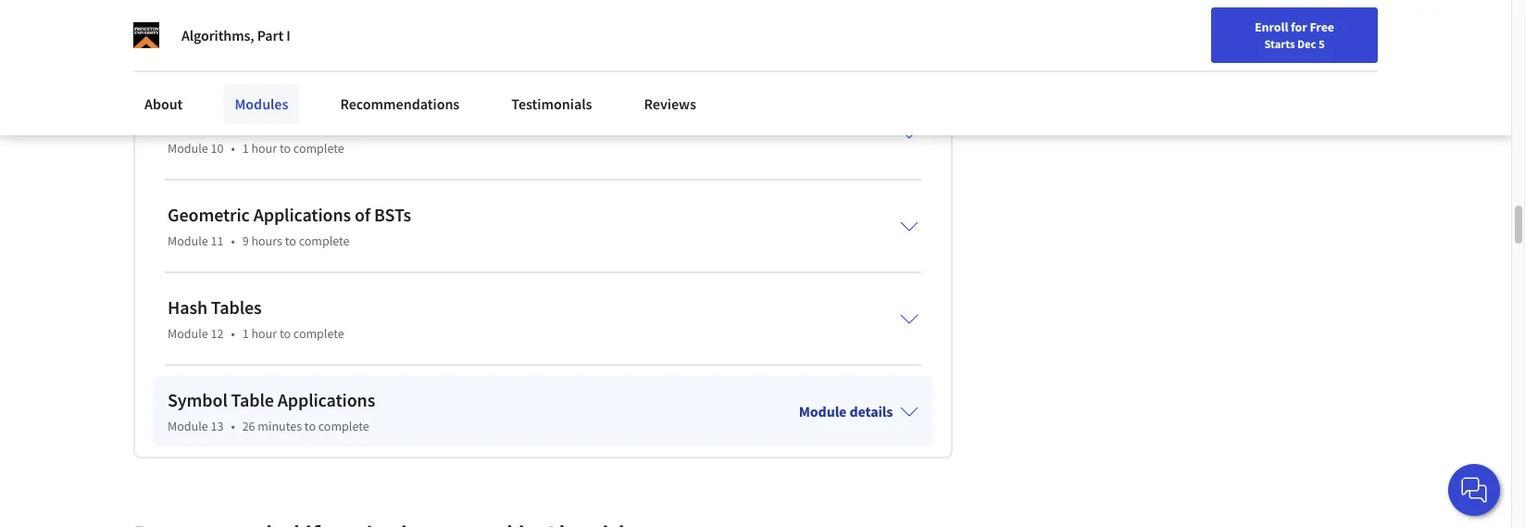 Task type: describe. For each thing, give the bounding box(es) containing it.
reviews link
[[633, 83, 708, 124]]

princeton university image
[[133, 22, 159, 48]]

english
[[1156, 21, 1202, 39]]

modules link
[[224, 83, 300, 124]]

module left details
[[799, 402, 847, 421]]

hash tables module 12 • 1 hour to complete
[[168, 296, 344, 342]]

applications inside geometric applications of bsts module 11 • 9 hours to complete
[[253, 203, 351, 226]]

to inside symbol table applications module 13 • 26 minutes to complete
[[305, 418, 316, 435]]

to down 'modules' link
[[280, 140, 291, 157]]

to inside "hash tables module 12 • 1 hour to complete"
[[280, 325, 291, 342]]

10
[[211, 140, 224, 157]]

applications inside symbol table applications module 13 • 26 minutes to complete
[[278, 388, 375, 411]]

1 1 from the top
[[242, 140, 249, 157]]

bsts
[[374, 203, 411, 226]]

symbol
[[168, 388, 228, 411]]

complete inside geometric applications of bsts module 11 • 9 hours to complete
[[299, 233, 350, 249]]

complete down 'modules' link
[[294, 140, 344, 157]]

testimonials link
[[501, 83, 604, 124]]

• inside symbol table applications module 13 • 26 minutes to complete
[[231, 418, 235, 435]]

module inside "hash tables module 12 • 1 hour to complete"
[[168, 325, 208, 342]]

coursera image
[[22, 15, 140, 45]]

geometric applications of bsts module 11 • 9 hours to complete
[[168, 203, 411, 249]]

chat with us image
[[1460, 475, 1490, 505]]

12
[[211, 325, 224, 342]]

geometric
[[168, 203, 250, 226]]

enroll
[[1255, 19, 1289, 35]]

module inside symbol table applications module 13 • 26 minutes to complete
[[168, 418, 208, 435]]

algorithms,
[[182, 26, 254, 44]]

1 hour from the top
[[251, 140, 277, 157]]

• inside "hash tables module 12 • 1 hour to complete"
[[231, 325, 235, 342]]

26
[[242, 418, 255, 435]]

recommendations
[[340, 94, 460, 113]]

about
[[145, 94, 183, 113]]



Task type: locate. For each thing, give the bounding box(es) containing it.
tables
[[211, 296, 262, 319]]

symbol table applications module 13 • 26 minutes to complete
[[168, 388, 375, 435]]

module down the hash
[[168, 325, 208, 342]]

1 down tables
[[242, 325, 249, 342]]

•
[[231, 140, 235, 157], [231, 233, 235, 249], [231, 325, 235, 342], [231, 418, 235, 435]]

module 10 • 1 hour to complete
[[168, 140, 344, 157]]

applications up minutes
[[278, 388, 375, 411]]

to
[[280, 140, 291, 157], [285, 233, 296, 249], [280, 325, 291, 342], [305, 418, 316, 435]]

complete right minutes
[[318, 418, 369, 435]]

complete right hours
[[299, 233, 350, 249]]

minutes
[[258, 418, 302, 435]]

to inside geometric applications of bsts module 11 • 9 hours to complete
[[285, 233, 296, 249]]

• right 12
[[231, 325, 235, 342]]

module details
[[799, 402, 893, 421]]

hour down tables
[[251, 325, 277, 342]]

complete inside "hash tables module 12 • 1 hour to complete"
[[294, 325, 344, 342]]

• left 9
[[231, 233, 235, 249]]

hour inside "hash tables module 12 • 1 hour to complete"
[[251, 325, 277, 342]]

to right minutes
[[305, 418, 316, 435]]

4 • from the top
[[231, 418, 235, 435]]

11
[[211, 233, 224, 249]]

hours
[[251, 233, 282, 249]]

table
[[231, 388, 274, 411]]

of
[[355, 203, 371, 226]]

2 hour from the top
[[251, 325, 277, 342]]

to right hours
[[285, 233, 296, 249]]

1
[[242, 140, 249, 157], [242, 325, 249, 342]]

1 vertical spatial applications
[[278, 388, 375, 411]]

applications up hours
[[253, 203, 351, 226]]

2 1 from the top
[[242, 325, 249, 342]]

1 vertical spatial 1
[[242, 325, 249, 342]]

• inside geometric applications of bsts module 11 • 9 hours to complete
[[231, 233, 235, 249]]

details
[[850, 402, 893, 421]]

module left the 10
[[168, 140, 208, 157]]

13
[[211, 418, 224, 435]]

None search field
[[264, 12, 709, 49]]

show notifications image
[[1262, 23, 1284, 45]]

for
[[1291, 19, 1308, 35]]

dec
[[1298, 36, 1317, 51]]

to right 12
[[280, 325, 291, 342]]

complete inside symbol table applications module 13 • 26 minutes to complete
[[318, 418, 369, 435]]

module down the symbol
[[168, 418, 208, 435]]

applications
[[253, 203, 351, 226], [278, 388, 375, 411]]

0 vertical spatial applications
[[253, 203, 351, 226]]

module
[[168, 140, 208, 157], [168, 233, 208, 249], [168, 325, 208, 342], [799, 402, 847, 421], [168, 418, 208, 435]]

1 vertical spatial hour
[[251, 325, 277, 342]]

part
[[257, 26, 284, 44]]

1 inside "hash tables module 12 • 1 hour to complete"
[[242, 325, 249, 342]]

module left 11
[[168, 233, 208, 249]]

starts
[[1265, 36, 1296, 51]]

english button
[[1123, 0, 1235, 60]]

0 vertical spatial 1
[[242, 140, 249, 157]]

modules
[[235, 94, 288, 113]]

about link
[[133, 83, 194, 124]]

• right the 10
[[231, 140, 235, 157]]

9
[[242, 233, 249, 249]]

0 vertical spatial hour
[[251, 140, 277, 157]]

1 right the 10
[[242, 140, 249, 157]]

reviews
[[644, 94, 697, 113]]

free
[[1310, 19, 1335, 35]]

module inside geometric applications of bsts module 11 • 9 hours to complete
[[168, 233, 208, 249]]

i
[[286, 26, 291, 44]]

3 • from the top
[[231, 325, 235, 342]]

2 • from the top
[[231, 233, 235, 249]]

complete up symbol table applications module 13 • 26 minutes to complete
[[294, 325, 344, 342]]

testimonials
[[512, 94, 592, 113]]

hour
[[251, 140, 277, 157], [251, 325, 277, 342]]

1 • from the top
[[231, 140, 235, 157]]

hash
[[168, 296, 207, 319]]

• left 26 at left bottom
[[231, 418, 235, 435]]

5
[[1319, 36, 1325, 51]]

enroll for free starts dec 5
[[1255, 19, 1335, 51]]

recommendations link
[[329, 83, 471, 124]]

hour down 'modules' link
[[251, 140, 277, 157]]

algorithms, part i
[[182, 26, 291, 44]]

complete
[[294, 140, 344, 157], [299, 233, 350, 249], [294, 325, 344, 342], [318, 418, 369, 435]]



Task type: vqa. For each thing, say whether or not it's contained in the screenshot.
Hash Tables Module 12 • 1 hour to complete
yes



